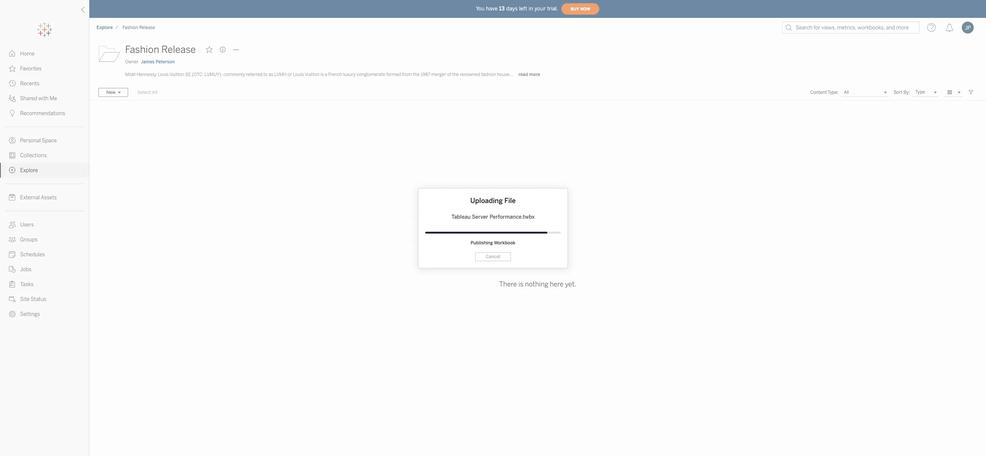 Task type: locate. For each thing, give the bounding box(es) containing it.
recommendations link
[[0, 106, 89, 121]]

by text only_f5he34f image inside shared with me 'link'
[[9, 95, 16, 102]]

0 horizontal spatial explore link
[[0, 163, 89, 178]]

by text only_f5he34f image left collections
[[9, 152, 16, 159]]

6 by text only_f5he34f image from the top
[[9, 194, 16, 201]]

by:
[[904, 90, 911, 95]]

1 vertical spatial is
[[519, 280, 524, 288]]

by text only_f5he34f image inside external assets link
[[9, 194, 16, 201]]

jobs link
[[0, 262, 89, 277]]

fashion right / in the left of the page
[[123, 25, 138, 30]]

is
[[321, 72, 324, 77], [519, 280, 524, 288]]

by text only_f5he34f image inside users link
[[9, 221, 16, 228]]

vuitton left se
[[170, 72, 184, 77]]

1 by text only_f5he34f image from the top
[[9, 50, 16, 57]]

3 by text only_f5he34f image from the top
[[9, 167, 16, 174]]

in
[[529, 5, 534, 12]]

by text only_f5he34f image inside collections link
[[9, 152, 16, 159]]

by text only_f5he34f image inside groups link
[[9, 236, 16, 243]]

release up peterson
[[162, 44, 196, 56]]

or
[[288, 72, 292, 77]]

1 vertical spatial explore
[[20, 167, 38, 174]]

2 by text only_f5he34f image from the top
[[9, 110, 16, 117]]

fashion release right / in the left of the page
[[123, 25, 155, 30]]

schedules link
[[0, 247, 89, 262]]

house…
[[498, 72, 513, 77]]

groups
[[20, 237, 38, 243]]

yet.
[[566, 280, 577, 288]]

by text only_f5he34f image left favorites
[[9, 65, 16, 72]]

0 vertical spatial explore
[[97, 25, 113, 30]]

type:
[[828, 90, 839, 95]]

by text only_f5he34f image inside tasks link
[[9, 281, 16, 288]]

by text only_f5he34f image inside jobs link
[[9, 266, 16, 273]]

there
[[500, 280, 517, 288]]

by text only_f5he34f image
[[9, 80, 16, 87], [9, 110, 16, 117], [9, 167, 16, 174], [9, 236, 16, 243], [9, 251, 16, 258], [9, 266, 16, 273], [9, 281, 16, 288], [9, 296, 16, 303]]

uploading
[[471, 197, 503, 205]]

sort by:
[[895, 90, 911, 95]]

favorites link
[[0, 61, 89, 76]]

louis right or
[[293, 72, 304, 77]]

all
[[152, 90, 158, 95]]

owner james peterson
[[125, 59, 175, 64]]

1 vertical spatial fashion
[[125, 44, 159, 56]]

louis down peterson
[[158, 72, 169, 77]]

by text only_f5he34f image left home
[[9, 50, 16, 57]]

content type:
[[811, 90, 839, 95]]

by text only_f5he34f image left users
[[9, 221, 16, 228]]

vuitton left a
[[305, 72, 320, 77]]

by text only_f5he34f image for recents
[[9, 80, 16, 87]]

by text only_f5he34f image for recommendations
[[9, 110, 16, 117]]

james peterson link
[[141, 59, 175, 65]]

conglomerate
[[357, 72, 386, 77]]

me
[[50, 95, 57, 102]]

personal
[[20, 138, 41, 144]]

read more button
[[515, 72, 545, 78]]

0 horizontal spatial explore
[[20, 167, 38, 174]]

4 by text only_f5he34f image from the top
[[9, 236, 16, 243]]

by text only_f5he34f image for personal space
[[9, 137, 16, 144]]

is right there
[[519, 280, 524, 288]]

explore down collections
[[20, 167, 38, 174]]

8 by text only_f5he34f image from the top
[[9, 296, 16, 303]]

fashion release
[[123, 25, 155, 30], [125, 44, 196, 56]]

2 by text only_f5he34f image from the top
[[9, 65, 16, 72]]

1 vuitton from the left
[[170, 72, 184, 77]]

fashion
[[123, 25, 138, 30], [125, 44, 159, 56]]

fashion release up the james peterson link
[[125, 44, 196, 56]]

by text only_f5he34f image inside recents link
[[9, 80, 16, 87]]

by text only_f5he34f image inside recommendations link
[[9, 110, 16, 117]]

0 vertical spatial fashion release
[[123, 25, 155, 30]]

referred
[[246, 72, 263, 77]]

explore left / in the left of the page
[[97, 25, 113, 30]]

2 vuitton from the left
[[305, 72, 320, 77]]

1 by text only_f5he34f image from the top
[[9, 80, 16, 87]]

by text only_f5he34f image left external
[[9, 194, 16, 201]]

4 by text only_f5he34f image from the top
[[9, 137, 16, 144]]

of
[[448, 72, 452, 77]]

explore inside main navigation. press the up and down arrow keys to access links. element
[[20, 167, 38, 174]]

by text only_f5he34f image inside personal space link
[[9, 137, 16, 144]]

by text only_f5he34f image left settings
[[9, 311, 16, 318]]

1 vertical spatial explore link
[[0, 163, 89, 178]]

status
[[31, 296, 46, 303]]

by text only_f5he34f image
[[9, 50, 16, 57], [9, 65, 16, 72], [9, 95, 16, 102], [9, 137, 16, 144], [9, 152, 16, 159], [9, 194, 16, 201], [9, 221, 16, 228], [9, 311, 16, 318]]

have
[[487, 5, 498, 12]]

by text only_f5he34f image for schedules
[[9, 251, 16, 258]]

by text only_f5he34f image for shared with me
[[9, 95, 16, 102]]

1 vertical spatial release
[[162, 44, 196, 56]]

by text only_f5he34f image inside schedules link
[[9, 251, 16, 258]]

buy now button
[[562, 3, 600, 15]]

release right / in the left of the page
[[139, 25, 155, 30]]

explore link down collections
[[0, 163, 89, 178]]

/
[[116, 25, 118, 30]]

1 the from the left
[[413, 72, 420, 77]]

1 horizontal spatial explore
[[97, 25, 113, 30]]

by text only_f5he34f image left personal
[[9, 137, 16, 144]]

by text only_f5he34f image inside site status link
[[9, 296, 16, 303]]

is left a
[[321, 72, 324, 77]]

groups link
[[0, 232, 89, 247]]

progress bar
[[426, 232, 561, 234]]

release
[[139, 25, 155, 30], [162, 44, 196, 56]]

now
[[581, 7, 591, 11]]

users link
[[0, 217, 89, 232]]

explore link left / in the left of the page
[[96, 25, 113, 31]]

luxury
[[343, 72, 356, 77]]

se
[[185, 72, 191, 77]]

5 by text only_f5he34f image from the top
[[9, 251, 16, 258]]

by text only_f5he34f image for tasks
[[9, 281, 16, 288]]

1 horizontal spatial vuitton
[[305, 72, 320, 77]]

french
[[329, 72, 342, 77]]

1 horizontal spatial the
[[453, 72, 459, 77]]

schedules
[[20, 252, 45, 258]]

6 by text only_f5he34f image from the top
[[9, 266, 16, 273]]

0 horizontal spatial is
[[321, 72, 324, 77]]

external assets link
[[0, 190, 89, 205]]

collections link
[[0, 148, 89, 163]]

explore for explore
[[20, 167, 38, 174]]

jobs
[[20, 267, 31, 273]]

by text only_f5he34f image for settings
[[9, 311, 16, 318]]

1 horizontal spatial louis
[[293, 72, 304, 77]]

13
[[500, 5, 505, 12]]

0 horizontal spatial vuitton
[[170, 72, 184, 77]]

by text only_f5he34f image inside the favorites link
[[9, 65, 16, 72]]

home link
[[0, 46, 89, 61]]

5 by text only_f5he34f image from the top
[[9, 152, 16, 159]]

0 vertical spatial release
[[139, 25, 155, 30]]

1 horizontal spatial is
[[519, 280, 524, 288]]

0 horizontal spatial louis
[[158, 72, 169, 77]]

by text only_f5he34f image left shared
[[9, 95, 16, 102]]

sort
[[895, 90, 903, 95]]

2 louis from the left
[[293, 72, 304, 77]]

james
[[141, 59, 155, 64]]

1 louis from the left
[[158, 72, 169, 77]]

as
[[269, 72, 274, 77]]

uploading file
[[471, 197, 516, 205]]

moët
[[125, 72, 136, 77]]

0 vertical spatial explore link
[[96, 25, 113, 31]]

7 by text only_f5he34f image from the top
[[9, 221, 16, 228]]

personal space link
[[0, 133, 89, 148]]

by text only_f5he34f image inside settings link
[[9, 311, 16, 318]]

the left 1987
[[413, 72, 420, 77]]

by text only_f5he34f image inside home link
[[9, 50, 16, 57]]

fashion up james
[[125, 44, 159, 56]]

fashion release element
[[120, 25, 158, 30]]

0 horizontal spatial the
[[413, 72, 420, 77]]

your
[[535, 5, 546, 12]]

left
[[520, 5, 528, 12]]

vuitton
[[170, 72, 184, 77], [305, 72, 320, 77]]

by text only_f5he34f image for users
[[9, 221, 16, 228]]

explore /
[[97, 25, 118, 30]]

renowned
[[460, 72, 481, 77]]

publishing workbook
[[471, 240, 516, 245]]

8 by text only_f5he34f image from the top
[[9, 311, 16, 318]]

site status link
[[0, 292, 89, 307]]

explore
[[97, 25, 113, 30], [20, 167, 38, 174]]

the right of
[[453, 72, 459, 77]]

to
[[264, 72, 268, 77]]

by text only_f5he34f image for jobs
[[9, 266, 16, 273]]

publishing
[[471, 240, 493, 245]]

7 by text only_f5he34f image from the top
[[9, 281, 16, 288]]

3 by text only_f5he34f image from the top
[[9, 95, 16, 102]]



Task type: vqa. For each thing, say whether or not it's contained in the screenshot.
Regional link
no



Task type: describe. For each thing, give the bounding box(es) containing it.
buy now
[[571, 7, 591, 11]]

new
[[106, 90, 116, 95]]

select all
[[138, 90, 158, 95]]

settings link
[[0, 307, 89, 322]]

by text only_f5he34f image for explore
[[9, 167, 16, 174]]

0 vertical spatial is
[[321, 72, 324, 77]]

by text only_f5he34f image for site status
[[9, 296, 16, 303]]

commonly
[[224, 72, 245, 77]]

cancel
[[486, 254, 501, 259]]

cancel button
[[476, 252, 511, 261]]

select all button
[[133, 88, 162, 97]]

collections
[[20, 152, 47, 159]]

0 vertical spatial fashion
[[123, 25, 138, 30]]

server
[[472, 214, 489, 220]]

owner
[[125, 59, 139, 64]]

(otc:
[[192, 72, 204, 77]]

2 the from the left
[[453, 72, 459, 77]]

days
[[507, 5, 518, 12]]

space
[[42, 138, 57, 144]]

1987
[[421, 72, 431, 77]]

formed
[[387, 72, 401, 77]]

there is nothing here yet.
[[500, 280, 577, 288]]

file
[[505, 197, 516, 205]]

site
[[20, 296, 29, 303]]

1 horizontal spatial explore link
[[96, 25, 113, 31]]

recents
[[20, 81, 39, 87]]

tasks
[[20, 281, 34, 288]]

shared with me
[[20, 95, 57, 102]]

tasks link
[[0, 277, 89, 292]]

1 horizontal spatial release
[[162, 44, 196, 56]]

here
[[550, 280, 564, 288]]

tableau
[[452, 214, 471, 220]]

merger
[[432, 72, 447, 77]]

read
[[519, 72, 529, 77]]

external assets
[[20, 195, 57, 201]]

users
[[20, 222, 34, 228]]

settings
[[20, 311, 40, 318]]

from
[[403, 72, 412, 77]]

recommendations
[[20, 110, 65, 117]]

a
[[325, 72, 328, 77]]

by text only_f5he34f image for collections
[[9, 152, 16, 159]]

read more
[[519, 72, 541, 77]]

project image
[[98, 42, 121, 64]]

shared
[[20, 95, 37, 102]]

nothing
[[525, 280, 549, 288]]

more
[[530, 72, 541, 77]]

moët hennessy louis vuitton se (otc: lvmuy), commonly referred to as lvmh or louis vuitton is a french luxury conglomerate formed from the 1987 merger of the renowned fashion house…
[[125, 72, 513, 77]]

peterson
[[156, 59, 175, 64]]

home
[[20, 51, 35, 57]]

you
[[476, 5, 485, 12]]

tableau server performance.twbx
[[452, 214, 535, 220]]

select
[[138, 90, 151, 95]]

favorites
[[20, 66, 42, 72]]

personal space
[[20, 138, 57, 144]]

by text only_f5he34f image for groups
[[9, 236, 16, 243]]

recents link
[[0, 76, 89, 91]]

navigation panel element
[[0, 22, 89, 322]]

explore for explore /
[[97, 25, 113, 30]]

with
[[38, 95, 49, 102]]

fashion
[[482, 72, 497, 77]]

lvmh
[[275, 72, 287, 77]]

you have 13 days left in your trial.
[[476, 5, 559, 12]]

workbook
[[494, 240, 516, 245]]

0 horizontal spatial release
[[139, 25, 155, 30]]

lvmuy),
[[205, 72, 223, 77]]

external
[[20, 195, 40, 201]]

by text only_f5he34f image for home
[[9, 50, 16, 57]]

trial.
[[548, 5, 559, 12]]

by text only_f5he34f image for favorites
[[9, 65, 16, 72]]

shared with me link
[[0, 91, 89, 106]]

assets
[[41, 195, 57, 201]]

1 vertical spatial fashion release
[[125, 44, 196, 56]]

performance.twbx
[[490, 214, 535, 220]]

site status
[[20, 296, 46, 303]]

by text only_f5he34f image for external assets
[[9, 194, 16, 201]]

buy
[[571, 7, 580, 11]]

new button
[[98, 88, 128, 97]]

content
[[811, 90, 828, 95]]

main navigation. press the up and down arrow keys to access links. element
[[0, 46, 89, 322]]



